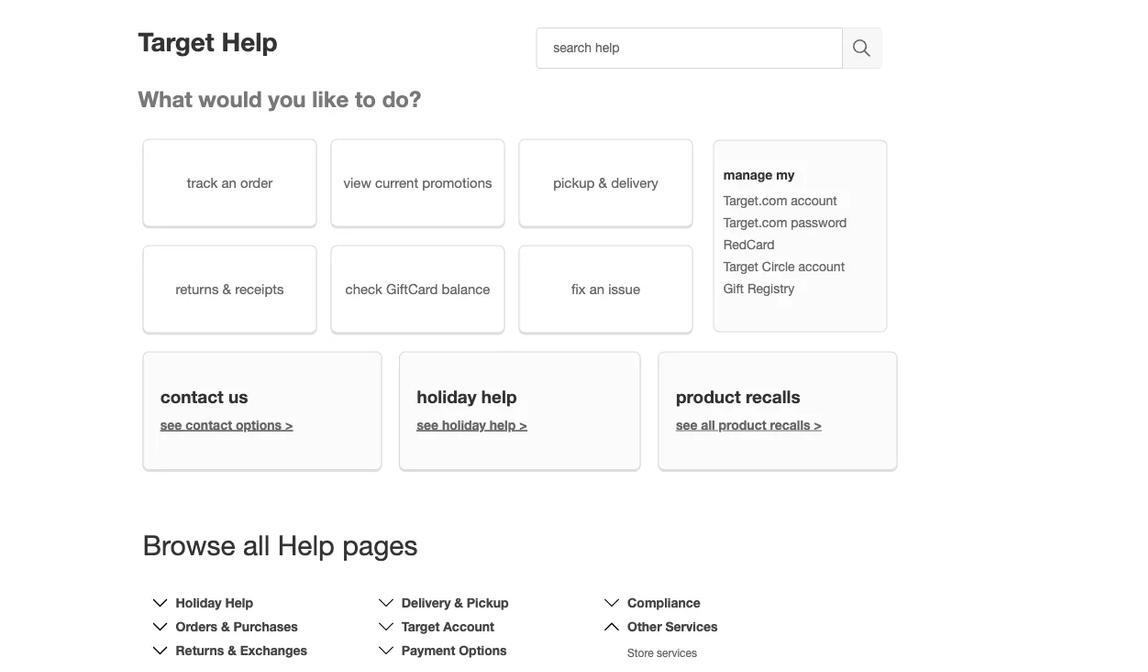Task type: locate. For each thing, give the bounding box(es) containing it.
check giftcard balance
[[346, 281, 490, 297]]

target.com up redcard
[[724, 215, 788, 230]]

you
[[268, 86, 306, 112]]

0 horizontal spatial see
[[160, 418, 182, 433]]

help left pages
[[278, 529, 335, 562]]

manage
[[724, 167, 773, 183]]

redcard
[[724, 237, 775, 252]]

services
[[657, 647, 697, 660]]

would
[[198, 86, 262, 112]]

options
[[459, 644, 507, 659]]

redcard link
[[724, 237, 775, 252]]

target up gift
[[724, 259, 759, 274]]

circle
[[762, 259, 795, 274]]

delivery & pickup
[[402, 596, 509, 611]]

store services
[[628, 647, 697, 660]]

contact down contact us
[[186, 418, 232, 433]]

contact up see contact options > link
[[160, 387, 224, 408]]

target account
[[402, 620, 495, 635]]

account right circle
[[799, 259, 845, 274]]

1 vertical spatial target.com
[[724, 215, 788, 230]]

> for help
[[520, 418, 527, 433]]

other services link
[[628, 620, 718, 635]]

see
[[160, 418, 182, 433], [417, 418, 439, 433], [676, 418, 698, 433]]

issue
[[609, 281, 641, 297]]

my
[[777, 167, 795, 183]]

1 vertical spatial account
[[799, 259, 845, 274]]

0 vertical spatial target
[[138, 26, 214, 57]]

see down product recalls
[[676, 418, 698, 433]]

0 horizontal spatial >
[[285, 418, 293, 433]]

1 horizontal spatial target
[[402, 620, 440, 635]]

returns
[[176, 644, 224, 659]]

track
[[187, 175, 218, 191]]

balance
[[442, 281, 490, 297]]

target help
[[138, 26, 278, 57]]

0 vertical spatial product
[[676, 387, 741, 408]]

target.com
[[724, 193, 788, 208], [724, 215, 788, 230]]

1 vertical spatial an
[[590, 281, 605, 297]]

2 see from the left
[[417, 418, 439, 433]]

holiday
[[417, 387, 477, 408], [442, 418, 486, 433]]

other services
[[628, 620, 718, 635]]

target.com account target.com password redcard target circle account gift registry
[[724, 193, 847, 296]]

help up the would
[[222, 26, 278, 57]]

help down holiday help
[[490, 418, 516, 433]]

holiday up see holiday help >
[[417, 387, 477, 408]]

> for us
[[285, 418, 293, 433]]

0 vertical spatial target.com
[[724, 193, 788, 208]]

compliance link
[[628, 596, 701, 611]]

& right pickup
[[599, 175, 608, 191]]

1 vertical spatial target
[[724, 259, 759, 274]]

help
[[482, 387, 517, 408], [490, 418, 516, 433]]

orders & purchases
[[176, 620, 298, 635]]

holiday help
[[417, 387, 517, 408]]

0 vertical spatial help
[[222, 26, 278, 57]]

help up see holiday help >
[[482, 387, 517, 408]]

& inside pickup & delivery link
[[599, 175, 608, 191]]

contact
[[160, 387, 224, 408], [186, 418, 232, 433]]

1 see from the left
[[160, 418, 182, 433]]

0 horizontal spatial all
[[243, 529, 270, 562]]

an right fix
[[590, 281, 605, 297]]

&
[[599, 175, 608, 191], [223, 281, 231, 297], [455, 596, 463, 611], [221, 620, 230, 635], [228, 644, 237, 659]]

target
[[138, 26, 214, 57], [724, 259, 759, 274], [402, 620, 440, 635]]

target.com account link
[[724, 193, 838, 208]]

browse all help pages
[[143, 529, 418, 562]]

product up the see all product recalls >
[[676, 387, 741, 408]]

holiday down holiday help
[[442, 418, 486, 433]]

0 vertical spatial contact
[[160, 387, 224, 408]]

returns & exchanges link
[[176, 644, 308, 659]]

help
[[222, 26, 278, 57], [278, 529, 335, 562], [225, 596, 253, 611]]

help for holiday help
[[225, 596, 253, 611]]

1 vertical spatial product
[[719, 418, 767, 433]]

purchases
[[234, 620, 298, 635]]

1 horizontal spatial see
[[417, 418, 439, 433]]

1 horizontal spatial an
[[590, 281, 605, 297]]

0 horizontal spatial an
[[222, 175, 237, 191]]

2 vertical spatial help
[[225, 596, 253, 611]]

recalls up the see all product recalls >
[[746, 387, 801, 408]]

1 vertical spatial recalls
[[770, 418, 811, 433]]

account up 'password'
[[791, 193, 838, 208]]

& down 'orders & purchases'
[[228, 644, 237, 659]]

target down delivery
[[402, 620, 440, 635]]

all for see
[[701, 418, 715, 433]]

2 > from the left
[[520, 418, 527, 433]]

manage my
[[724, 167, 795, 183]]

0 vertical spatial an
[[222, 175, 237, 191]]

target for target help
[[138, 26, 214, 57]]

delivery
[[611, 175, 659, 191]]

pickup & delivery link
[[519, 139, 693, 227]]

& right 'returns'
[[223, 281, 231, 297]]

all for browse
[[243, 529, 270, 562]]

what would you like to do?
[[138, 86, 422, 112]]

see for contact us
[[160, 418, 182, 433]]

like
[[312, 86, 349, 112]]

us
[[229, 387, 248, 408]]

all down product recalls
[[701, 418, 715, 433]]

see down contact us
[[160, 418, 182, 433]]

& up account
[[455, 596, 463, 611]]

recalls down product recalls
[[770, 418, 811, 433]]

recalls
[[746, 387, 801, 408], [770, 418, 811, 433]]

& down 'holiday help'
[[221, 620, 230, 635]]

1 vertical spatial contact
[[186, 418, 232, 433]]

help up orders & purchases link
[[225, 596, 253, 611]]

>
[[285, 418, 293, 433], [520, 418, 527, 433], [814, 418, 822, 433]]

payment options
[[402, 644, 507, 659]]

returns & receipts
[[176, 281, 284, 297]]

target.com down manage my
[[724, 193, 788, 208]]

compliance
[[628, 596, 701, 611]]

all
[[701, 418, 715, 433], [243, 529, 270, 562]]

& inside returns & receipts link
[[223, 281, 231, 297]]

payment
[[402, 644, 455, 659]]

product
[[676, 387, 741, 408], [719, 418, 767, 433]]

help for target help
[[222, 26, 278, 57]]

an
[[222, 175, 237, 191], [590, 281, 605, 297]]

track an order
[[187, 175, 273, 191]]

2 horizontal spatial >
[[814, 418, 822, 433]]

account
[[791, 193, 838, 208], [799, 259, 845, 274]]

target up what
[[138, 26, 214, 57]]

1 horizontal spatial >
[[520, 418, 527, 433]]

None image field
[[843, 28, 882, 69]]

see holiday help >
[[417, 418, 527, 433]]

1 vertical spatial all
[[243, 529, 270, 562]]

1 horizontal spatial all
[[701, 418, 715, 433]]

see for holiday help
[[417, 418, 439, 433]]

2 horizontal spatial see
[[676, 418, 698, 433]]

view current promotions link
[[331, 139, 505, 227]]

product down product recalls
[[719, 418, 767, 433]]

2 horizontal spatial target
[[724, 259, 759, 274]]

0 horizontal spatial target
[[138, 26, 214, 57]]

1 vertical spatial holiday
[[442, 418, 486, 433]]

2 vertical spatial target
[[402, 620, 440, 635]]

fix an issue link
[[519, 245, 693, 333]]

returns
[[176, 281, 219, 297]]

0 vertical spatial all
[[701, 418, 715, 433]]

see down holiday help
[[417, 418, 439, 433]]

0 vertical spatial recalls
[[746, 387, 801, 408]]

an right track
[[222, 175, 237, 191]]

0 vertical spatial holiday
[[417, 387, 477, 408]]

browse
[[143, 529, 235, 562]]

all right browse
[[243, 529, 270, 562]]

1 > from the left
[[285, 418, 293, 433]]



Task type: vqa. For each thing, say whether or not it's contained in the screenshot.
holiday help's see
yes



Task type: describe. For each thing, give the bounding box(es) containing it.
delivery & pickup link
[[402, 596, 509, 611]]

options
[[236, 418, 282, 433]]

product recalls
[[676, 387, 801, 408]]

an for fix
[[590, 281, 605, 297]]

target circle account link
[[724, 259, 845, 274]]

& for pickup
[[599, 175, 608, 191]]

& for delivery
[[455, 596, 463, 611]]

receipts
[[235, 281, 284, 297]]

see contact options > link
[[160, 418, 293, 433]]

pickup
[[553, 175, 595, 191]]

see contact options >
[[160, 418, 293, 433]]

fix
[[572, 281, 586, 297]]

do?
[[382, 86, 422, 112]]

target account link
[[402, 620, 495, 635]]

target for target account
[[402, 620, 440, 635]]

1 target.com from the top
[[724, 193, 788, 208]]

delivery
[[402, 596, 451, 611]]

to
[[355, 86, 376, 112]]

target.com password link
[[724, 215, 847, 230]]

1 vertical spatial help
[[490, 418, 516, 433]]

3 > from the left
[[814, 418, 822, 433]]

pickup
[[467, 596, 509, 611]]

check
[[346, 281, 383, 297]]

order
[[240, 175, 273, 191]]

track an order link
[[143, 139, 317, 227]]

search help text field
[[536, 28, 843, 69]]

0 vertical spatial account
[[791, 193, 838, 208]]

view
[[344, 175, 371, 191]]

1 vertical spatial help
[[278, 529, 335, 562]]

giftcard
[[386, 281, 438, 297]]

current
[[375, 175, 419, 191]]

view current promotions
[[344, 175, 492, 191]]

pickup & delivery
[[553, 175, 659, 191]]

contact us
[[160, 387, 248, 408]]

holiday
[[176, 596, 222, 611]]

services
[[666, 620, 718, 635]]

an for track
[[222, 175, 237, 191]]

see all product recalls > link
[[676, 418, 822, 433]]

2 target.com from the top
[[724, 215, 788, 230]]

see all product recalls >
[[676, 418, 822, 433]]

returns & receipts link
[[143, 245, 317, 333]]

& for returns
[[228, 644, 237, 659]]

promotions
[[422, 175, 492, 191]]

orders & purchases link
[[176, 620, 298, 635]]

holiday help
[[176, 596, 253, 611]]

holiday help link
[[176, 596, 253, 611]]

other
[[628, 620, 662, 635]]

gift registry link
[[724, 281, 795, 296]]

account
[[443, 620, 495, 635]]

exchanges
[[240, 644, 308, 659]]

3 see from the left
[[676, 418, 698, 433]]

see holiday help > link
[[417, 418, 527, 433]]

0 vertical spatial help
[[482, 387, 517, 408]]

fix an issue
[[572, 281, 641, 297]]

gift
[[724, 281, 744, 296]]

pages
[[343, 529, 418, 562]]

& for orders
[[221, 620, 230, 635]]

password
[[791, 215, 847, 230]]

registry
[[748, 281, 795, 296]]

target inside target.com account target.com password redcard target circle account gift registry
[[724, 259, 759, 274]]

check giftcard balance link
[[331, 245, 505, 333]]

returns & exchanges
[[176, 644, 308, 659]]

orders
[[176, 620, 218, 635]]

& for returns
[[223, 281, 231, 297]]

payment options link
[[402, 644, 507, 659]]

store services link
[[628, 647, 697, 660]]

store
[[628, 647, 654, 660]]

what
[[138, 86, 192, 112]]



